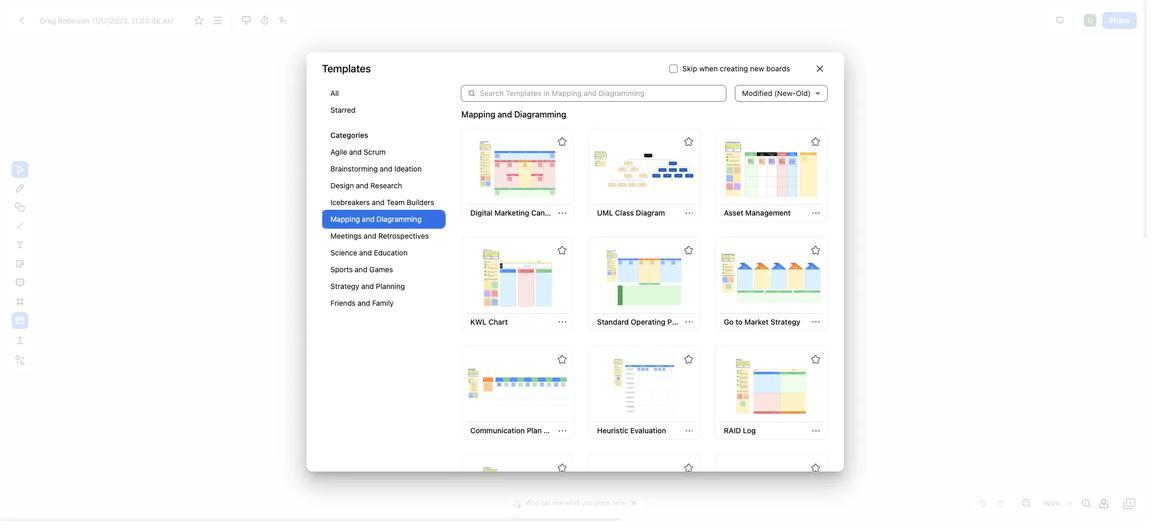 Task type: vqa. For each thing, say whether or not it's contained in the screenshot.
Mapping And Diagramming to the bottom
yes



Task type: locate. For each thing, give the bounding box(es) containing it.
thumbnail for standard operating procedure image
[[595, 249, 695, 307]]

more options for asset management image
[[812, 209, 820, 217]]

star this whiteboard image inside card for template kwl chart element
[[558, 247, 566, 255]]

thumbnail for uml class diagram image
[[595, 140, 695, 198]]

more options for communication plan template image
[[559, 427, 567, 435]]

share
[[594, 499, 611, 507]]

categories element
[[322, 85, 445, 322]]

mapping
[[462, 110, 496, 119], [331, 215, 360, 224]]

categories
[[331, 131, 368, 140]]

%
[[1055, 500, 1061, 507]]

icebreakers and team builders
[[331, 198, 434, 207]]

0 vertical spatial mapping and diagramming
[[462, 110, 567, 119]]

star this whiteboard image inside 'card for template spark matrix' element
[[812, 464, 820, 473]]

digital
[[471, 209, 493, 218]]

kwl
[[471, 318, 487, 327]]

1 vertical spatial mapping and diagramming
[[331, 215, 422, 224]]

star this whiteboard image for standard operating procedure
[[685, 247, 693, 255]]

modified (new-old) button
[[735, 76, 828, 111]]

asset
[[724, 209, 744, 218]]

chart
[[489, 318, 508, 327]]

strategy right 'market'
[[771, 318, 801, 327]]

more options for go to market strategy image
[[812, 318, 820, 326]]

friends and family
[[331, 299, 394, 308]]

star this whiteboard image for heuristic evaluation
[[685, 355, 693, 364]]

1 horizontal spatial mapping
[[462, 110, 496, 119]]

0 horizontal spatial strategy
[[331, 282, 359, 291]]

more tools image
[[14, 354, 26, 367]]

star this whiteboard image inside card for template asset management element
[[812, 138, 820, 146]]

0 vertical spatial mapping
[[462, 110, 496, 119]]

who
[[526, 499, 539, 507]]

thumbnail for raid log image
[[721, 358, 821, 416]]

upload pdfs and images image
[[14, 334, 26, 347]]

builders
[[407, 198, 434, 207]]

standard operating procedure
[[597, 318, 704, 327]]

more options for standard operating procedure image
[[686, 318, 693, 326]]

communication plan template
[[471, 427, 576, 436]]

star this whiteboard image for communication plan template
[[558, 355, 566, 364]]

1 horizontal spatial diagramming
[[514, 110, 567, 119]]

thumbnail for asset management image
[[721, 140, 821, 198]]

0 horizontal spatial mapping
[[331, 215, 360, 224]]

science and education
[[331, 248, 408, 257]]

you
[[582, 499, 592, 507]]

kwl chart button
[[466, 314, 512, 331]]

diagramming inside status
[[514, 110, 567, 119]]

thumbnail for problem statement map image
[[595, 467, 695, 525]]

dashboard image
[[15, 14, 28, 27]]

strategy up 'friends'
[[331, 282, 359, 291]]

card for template standard operating procedure element
[[588, 237, 704, 331]]

card for template asset management element
[[715, 128, 827, 222]]

thumbnail for communication plan template image
[[468, 358, 568, 416]]

diagramming inside categories element
[[377, 215, 422, 224]]

raid
[[724, 427, 741, 436]]

star this whiteboard image
[[193, 14, 206, 27], [685, 138, 693, 146], [812, 355, 820, 364], [558, 464, 566, 473]]

brainstorming
[[331, 164, 378, 173]]

1 horizontal spatial strategy
[[771, 318, 801, 327]]

card for template go to market strategy element
[[715, 237, 827, 331]]

diagramming
[[514, 110, 567, 119], [377, 215, 422, 224]]

go
[[724, 318, 734, 327]]

0 vertical spatial diagramming
[[514, 110, 567, 119]]

Document name text field
[[32, 12, 189, 29]]

card for template raid log element
[[715, 346, 827, 440]]

1 vertical spatial strategy
[[771, 318, 801, 327]]

(new-
[[775, 89, 796, 98]]

meetings and retrospectives
[[331, 232, 429, 240]]

card for template problem statement map element
[[588, 455, 701, 525]]

ideation
[[395, 164, 422, 173]]

mapping inside categories element
[[331, 215, 360, 224]]

star this whiteboard image inside "card for template raid log" element
[[812, 355, 820, 364]]

mapping inside status
[[462, 110, 496, 119]]

skip when creating new boards
[[683, 64, 791, 73]]

and
[[498, 110, 512, 119], [349, 148, 362, 156], [380, 164, 393, 173], [356, 181, 369, 190], [372, 198, 385, 207], [362, 215, 375, 224], [364, 232, 377, 240], [359, 248, 372, 257], [355, 265, 368, 274], [361, 282, 374, 291], [358, 299, 370, 308]]

zoom out image
[[1020, 498, 1033, 510]]

1 vertical spatial mapping
[[331, 215, 360, 224]]

agile and scrum
[[331, 148, 386, 156]]

thumbnail for heuristic evaluation image
[[595, 358, 695, 416]]

card for template heuristic evaluation element
[[588, 346, 701, 440]]

mapping and diagramming
[[462, 110, 567, 119], [331, 215, 422, 224]]

diagram
[[636, 209, 665, 218]]

modified (new-old)
[[743, 89, 811, 98]]

more options for uml class diagram image
[[686, 209, 693, 217]]

to
[[736, 318, 743, 327]]

1 vertical spatial diagramming
[[377, 215, 422, 224]]

0 horizontal spatial mapping and diagramming
[[331, 215, 422, 224]]

strategy
[[331, 282, 359, 291], [771, 318, 801, 327]]

planning
[[376, 282, 405, 291]]

team
[[387, 198, 405, 207]]

more options for heuristic evaluation image
[[686, 427, 693, 435]]

star this whiteboard image
[[558, 138, 566, 146], [812, 138, 820, 146], [558, 247, 566, 255], [685, 247, 693, 255], [812, 247, 820, 255], [558, 355, 566, 364], [685, 355, 693, 364], [685, 464, 693, 473], [812, 464, 820, 473]]

class
[[615, 209, 634, 218]]

design
[[331, 181, 354, 190]]

star this whiteboard image inside 'card for template heuristic evaluation' element
[[685, 355, 693, 364]]

1 horizontal spatial mapping and diagramming
[[462, 110, 567, 119]]

card for template spark matrix element
[[715, 455, 827, 525]]

boards
[[767, 64, 791, 73]]

scrum
[[364, 148, 386, 156]]

what
[[566, 499, 580, 507]]

uml class diagram
[[597, 209, 665, 218]]

brainstorming and ideation
[[331, 164, 422, 173]]

strategy inside categories element
[[331, 282, 359, 291]]

0 horizontal spatial diagramming
[[377, 215, 422, 224]]

star this whiteboard image inside card for template bcg matrix element
[[558, 464, 566, 473]]

heuristic evaluation button
[[593, 423, 671, 440]]

card for template bcg matrix element
[[462, 455, 574, 525]]

0 vertical spatial strategy
[[331, 282, 359, 291]]

sports
[[331, 265, 353, 274]]

procedure
[[668, 318, 704, 327]]

star this whiteboard image for asset management
[[812, 138, 820, 146]]

when
[[700, 64, 718, 73]]



Task type: describe. For each thing, give the bounding box(es) containing it.
more options for kwl chart image
[[559, 318, 567, 326]]

template
[[544, 427, 576, 436]]

heuristic
[[597, 427, 629, 436]]

asset management button
[[720, 205, 795, 222]]

who can see what you share here button
[[511, 496, 628, 512]]

zoom in image
[[1080, 498, 1093, 510]]

education
[[374, 248, 408, 257]]

see
[[553, 499, 564, 507]]

star this whiteboard image for digital marketing canvas
[[558, 138, 566, 146]]

templates image
[[14, 314, 26, 327]]

science
[[331, 248, 357, 257]]

starred
[[331, 106, 356, 114]]

thumbnail for digital marketing canvas image
[[468, 140, 568, 198]]

retrospectives
[[379, 232, 429, 240]]

card for template digital marketing canvas element
[[462, 128, 574, 222]]

go to market strategy
[[724, 318, 801, 327]]

canvas
[[531, 209, 557, 218]]

and inside status
[[498, 110, 512, 119]]

here
[[612, 499, 626, 507]]

log
[[743, 427, 756, 436]]

digital marketing canvas button
[[466, 205, 557, 222]]

modified
[[743, 89, 773, 98]]

creating
[[720, 64, 748, 73]]

communication plan template button
[[466, 423, 576, 440]]

all
[[331, 89, 339, 98]]

raid log button
[[720, 423, 760, 440]]

thumbnail for go to market strategy image
[[721, 249, 821, 307]]

share button
[[1103, 12, 1138, 29]]

thumbnail for kwl chart image
[[468, 249, 568, 307]]

more options image
[[211, 14, 224, 27]]

more options for digital marketing canvas image
[[559, 209, 567, 217]]

operating
[[631, 318, 666, 327]]

skip
[[683, 64, 698, 73]]

present image
[[240, 14, 252, 27]]

mapping and diagramming element
[[461, 127, 828, 525]]

who can see what you share here
[[526, 499, 626, 507]]

laser image
[[277, 14, 289, 27]]

new
[[751, 64, 765, 73]]

agile
[[331, 148, 347, 156]]

strategy and planning
[[331, 282, 405, 291]]

asset management
[[724, 209, 791, 218]]

templates
[[322, 63, 371, 75]]

star this whiteboard image inside card for template problem statement map element
[[685, 464, 693, 473]]

comment panel image
[[1054, 14, 1067, 27]]

pages image
[[1124, 498, 1136, 510]]

100 %
[[1044, 500, 1061, 507]]

evaluation
[[631, 427, 666, 436]]

Search Templates in Mapping and Diagramming text field
[[480, 85, 727, 102]]

card for template uml class diagram element
[[588, 128, 701, 222]]

friends
[[331, 299, 356, 308]]

card for template communication plan template element
[[462, 346, 576, 440]]

thumbnail for bcg matrix image
[[468, 467, 568, 525]]

strategy inside button
[[771, 318, 801, 327]]

marketing
[[495, 209, 530, 218]]

market
[[745, 318, 769, 327]]

games
[[370, 265, 393, 274]]

standard
[[597, 318, 629, 327]]

share
[[1110, 16, 1131, 25]]

star this whiteboard image for kwl chart
[[558, 247, 566, 255]]

research
[[371, 181, 402, 190]]

raid log
[[724, 427, 756, 436]]

icebreakers
[[331, 198, 370, 207]]

kwl chart
[[471, 318, 508, 327]]

uml class diagram button
[[593, 205, 670, 222]]

old)
[[796, 89, 811, 98]]

sports and games
[[331, 265, 393, 274]]

mapping and diagramming status
[[462, 108, 567, 121]]

family
[[372, 299, 394, 308]]

digital marketing canvas
[[471, 209, 557, 218]]

100
[[1044, 500, 1055, 507]]

design and research
[[331, 181, 402, 190]]

timer image
[[258, 14, 271, 27]]

heuristic evaluation
[[597, 427, 666, 436]]

can
[[541, 499, 552, 507]]

meetings
[[331, 232, 362, 240]]

thumbnail for spark matrix image
[[721, 467, 821, 525]]

plan
[[527, 427, 542, 436]]

more options for raid log image
[[812, 427, 820, 435]]

mapping and diagramming inside categories element
[[331, 215, 422, 224]]

management
[[746, 209, 791, 218]]

go to market strategy button
[[720, 314, 805, 331]]

standard operating procedure button
[[593, 314, 704, 331]]

uml
[[597, 209, 613, 218]]

communication
[[471, 427, 525, 436]]

star this whiteboard image for go to market strategy
[[812, 247, 820, 255]]

card for template kwl chart element
[[462, 237, 574, 331]]



